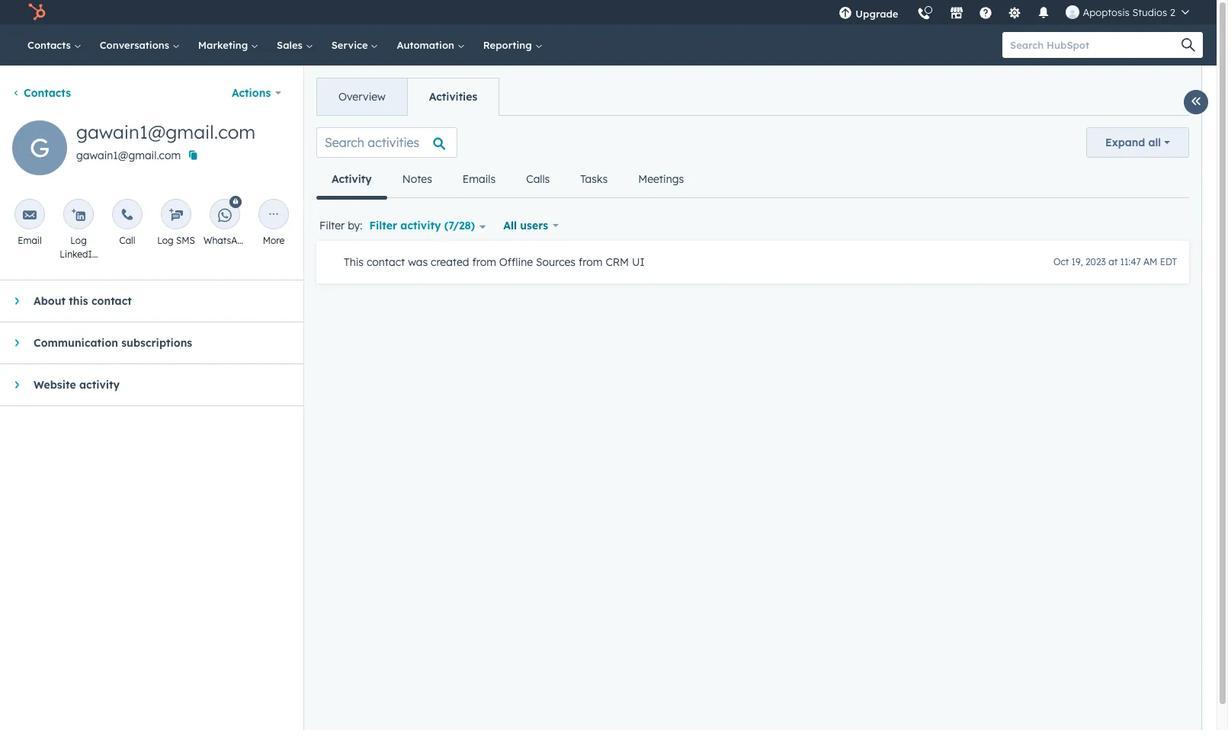 Task type: vqa. For each thing, say whether or not it's contained in the screenshot.
the top caret icon
yes



Task type: locate. For each thing, give the bounding box(es) containing it.
navigation containing overview
[[316, 78, 499, 116]]

1 vertical spatial contact
[[91, 294, 132, 308]]

log
[[70, 235, 87, 246], [157, 235, 173, 246]]

emails button
[[447, 161, 511, 197]]

studios
[[1132, 6, 1167, 18]]

expand all
[[1105, 136, 1161, 149]]

notifications image
[[1037, 7, 1051, 21]]

activity
[[400, 219, 441, 232], [79, 378, 120, 392]]

navigation containing activity
[[316, 161, 699, 199]]

activity inside 'feed'
[[400, 219, 441, 232]]

search image
[[1182, 38, 1195, 52]]

oct 19, 2023 at 11:47 am edt
[[1053, 256, 1177, 268]]

at
[[1109, 256, 1118, 268]]

feed
[[304, 115, 1201, 302]]

hubspot link
[[18, 3, 57, 21]]

all
[[1148, 136, 1161, 149]]

expand
[[1105, 136, 1145, 149]]

service link
[[322, 24, 388, 66]]

crm
[[606, 255, 629, 269]]

2 filter from the left
[[369, 219, 397, 232]]

1 filter from the left
[[319, 219, 345, 232]]

1 navigation from the top
[[316, 78, 499, 116]]

1 horizontal spatial from
[[579, 255, 603, 269]]

filter for filter activity (7/28)
[[369, 219, 397, 232]]

log linkedin message
[[59, 235, 98, 274]]

contact left was
[[367, 255, 405, 269]]

activity down communication subscriptions at the left top
[[79, 378, 120, 392]]

2 navigation from the top
[[316, 161, 699, 199]]

contacts
[[27, 39, 74, 51], [24, 86, 71, 100]]

1 vertical spatial navigation
[[316, 161, 699, 199]]

search button
[[1174, 32, 1203, 58]]

feed containing expand all
[[304, 115, 1201, 302]]

0 vertical spatial caret image
[[15, 297, 19, 306]]

1 horizontal spatial contact
[[367, 255, 405, 269]]

this
[[344, 255, 364, 269]]

2 caret image from the top
[[15, 380, 19, 390]]

navigation inside 'feed'
[[316, 161, 699, 199]]

caret image left website
[[15, 380, 19, 390]]

filter right by:
[[369, 219, 397, 232]]

0 vertical spatial navigation
[[316, 78, 499, 116]]

from
[[472, 255, 496, 269], [579, 255, 603, 269]]

caret image
[[15, 338, 19, 348]]

0 vertical spatial contacts link
[[18, 24, 90, 66]]

actions button
[[222, 78, 291, 108]]

filter for filter by:
[[319, 219, 345, 232]]

1 horizontal spatial log
[[157, 235, 173, 246]]

communication
[[34, 336, 118, 350]]

sales link
[[268, 24, 322, 66]]

navigation up the all
[[316, 161, 699, 199]]

log left sms
[[157, 235, 173, 246]]

1 vertical spatial gawain1@gmail.com
[[76, 149, 181, 162]]

conversations link
[[90, 24, 189, 66]]

log sms image
[[169, 208, 183, 223]]

log for log linkedin message
[[70, 235, 87, 246]]

1 horizontal spatial activity
[[400, 219, 441, 232]]

reporting
[[483, 39, 535, 51]]

filter by:
[[319, 219, 362, 232]]

contact inside dropdown button
[[91, 294, 132, 308]]

menu
[[830, 0, 1198, 30]]

marketplaces image
[[950, 7, 964, 21]]

1 vertical spatial caret image
[[15, 380, 19, 390]]

message
[[59, 262, 98, 274]]

reporting link
[[474, 24, 552, 66]]

about
[[34, 294, 66, 308]]

1 vertical spatial activity
[[79, 378, 120, 392]]

upgrade
[[856, 8, 898, 20]]

service
[[331, 39, 371, 51]]

0 horizontal spatial activity
[[79, 378, 120, 392]]

email
[[18, 235, 42, 246]]

caret image inside the website activity dropdown button
[[15, 380, 19, 390]]

0 horizontal spatial log
[[70, 235, 87, 246]]

log up linkedin
[[70, 235, 87, 246]]

calls
[[526, 172, 550, 186]]

Search activities search field
[[316, 127, 457, 158]]

2 from from the left
[[579, 255, 603, 269]]

overview link
[[317, 79, 407, 115]]

hubspot image
[[27, 3, 46, 21]]

whatsapp image
[[218, 208, 232, 223]]

tasks
[[580, 172, 608, 186]]

0 vertical spatial contact
[[367, 255, 405, 269]]

0 vertical spatial activity
[[400, 219, 441, 232]]

call image
[[120, 208, 134, 223]]

conversations
[[100, 39, 172, 51]]

contact right this
[[91, 294, 132, 308]]

apoptosis
[[1083, 6, 1129, 18]]

activity up was
[[400, 219, 441, 232]]

caret image inside about this contact dropdown button
[[15, 297, 19, 306]]

oct
[[1053, 256, 1069, 268]]

upgrade image
[[839, 7, 852, 21]]

all
[[503, 219, 517, 232]]

automation link
[[388, 24, 474, 66]]

1 caret image from the top
[[15, 297, 19, 306]]

1 vertical spatial contacts
[[24, 86, 71, 100]]

caret image for website activity
[[15, 380, 19, 390]]

2 log from the left
[[157, 235, 173, 246]]

more image
[[267, 208, 281, 223]]

filter left by:
[[319, 219, 345, 232]]

navigation
[[316, 78, 499, 116], [316, 161, 699, 199]]

am
[[1143, 256, 1157, 268]]

caret image
[[15, 297, 19, 306], [15, 380, 19, 390]]

(7/28)
[[444, 219, 475, 232]]

0 horizontal spatial from
[[472, 255, 496, 269]]

caret image left 'about'
[[15, 297, 19, 306]]

1 log from the left
[[70, 235, 87, 246]]

communication subscriptions
[[34, 336, 192, 350]]

website
[[34, 378, 76, 392]]

from left crm
[[579, 255, 603, 269]]

0 horizontal spatial filter
[[319, 219, 345, 232]]

0 vertical spatial contacts
[[27, 39, 74, 51]]

log inside log linkedin message
[[70, 235, 87, 246]]

0 horizontal spatial contact
[[91, 294, 132, 308]]

by:
[[348, 219, 362, 232]]

gawain1@gmail.com
[[76, 120, 256, 143], [76, 149, 181, 162]]

marketing
[[198, 39, 251, 51]]

contact
[[367, 255, 405, 269], [91, 294, 132, 308]]

website activity button
[[0, 364, 288, 406]]

all users button
[[493, 210, 569, 241]]

users
[[520, 219, 548, 232]]

1 gawain1@gmail.com from the top
[[76, 120, 256, 143]]

marketplaces button
[[941, 0, 973, 24]]

tara schultz image
[[1066, 5, 1080, 19]]

Search HubSpot search field
[[1002, 32, 1189, 58]]

settings image
[[1008, 7, 1022, 21]]

contacts inside contacts link
[[27, 39, 74, 51]]

0 vertical spatial gawain1@gmail.com
[[76, 120, 256, 143]]

menu containing apoptosis studios 2
[[830, 0, 1198, 30]]

contacts link
[[18, 24, 90, 66], [12, 86, 71, 100]]

from left offline
[[472, 255, 496, 269]]

help button
[[973, 0, 999, 24]]

navigation up "search activities" search box
[[316, 78, 499, 116]]

more
[[263, 235, 285, 246]]

log for log sms
[[157, 235, 173, 246]]

19,
[[1071, 256, 1083, 268]]

this
[[69, 294, 88, 308]]

activity inside dropdown button
[[79, 378, 120, 392]]

1 horizontal spatial filter
[[369, 219, 397, 232]]

notes button
[[387, 161, 447, 197]]

subscriptions
[[121, 336, 192, 350]]

filter
[[319, 219, 345, 232], [369, 219, 397, 232]]



Task type: describe. For each thing, give the bounding box(es) containing it.
2023
[[1085, 256, 1106, 268]]

notifications button
[[1031, 0, 1057, 24]]

actions
[[232, 86, 271, 100]]

offline
[[499, 255, 533, 269]]

created
[[431, 255, 469, 269]]

was
[[408, 255, 428, 269]]

all users
[[503, 219, 548, 232]]

automation
[[397, 39, 457, 51]]

call
[[119, 235, 135, 246]]

emails
[[463, 172, 496, 186]]

activities link
[[407, 79, 499, 115]]

website activity
[[34, 378, 120, 392]]

about this contact
[[34, 294, 132, 308]]

log linkedin message image
[[72, 208, 85, 223]]

notes
[[402, 172, 432, 186]]

help image
[[979, 7, 993, 21]]

calling icon button
[[911, 2, 937, 24]]

sales
[[277, 39, 305, 51]]

this contact was created from offline sources from crm ui
[[344, 255, 645, 269]]

whatsapp
[[204, 235, 249, 246]]

1 vertical spatial contacts link
[[12, 86, 71, 100]]

settings link
[[999, 0, 1031, 24]]

contact inside 'feed'
[[367, 255, 405, 269]]

2
[[1170, 6, 1175, 18]]

overview
[[338, 90, 386, 104]]

2 gawain1@gmail.com from the top
[[76, 149, 181, 162]]

ui
[[632, 255, 645, 269]]

email image
[[23, 208, 37, 223]]

filter activity (7/28)
[[369, 219, 475, 232]]

apoptosis studios 2
[[1083, 6, 1175, 18]]

log sms
[[157, 235, 195, 246]]

activity for website
[[79, 378, 120, 392]]

activities
[[429, 90, 477, 104]]

about this contact button
[[0, 281, 288, 322]]

activity button
[[316, 161, 387, 199]]

tasks button
[[565, 161, 623, 197]]

caret image for about this contact
[[15, 297, 19, 306]]

activity for filter
[[400, 219, 441, 232]]

communication subscriptions button
[[0, 322, 282, 364]]

expand all button
[[1086, 127, 1189, 158]]

linkedin
[[60, 248, 97, 260]]

apoptosis studios 2 button
[[1057, 0, 1198, 24]]

11:47
[[1120, 256, 1141, 268]]

meetings button
[[623, 161, 699, 197]]

calls button
[[511, 161, 565, 197]]

calling icon image
[[917, 8, 931, 21]]

meetings
[[638, 172, 684, 186]]

activity
[[332, 172, 372, 186]]

edt
[[1160, 256, 1177, 268]]

sms
[[176, 235, 195, 246]]

sources
[[536, 255, 576, 269]]

1 from from the left
[[472, 255, 496, 269]]

marketing link
[[189, 24, 268, 66]]



